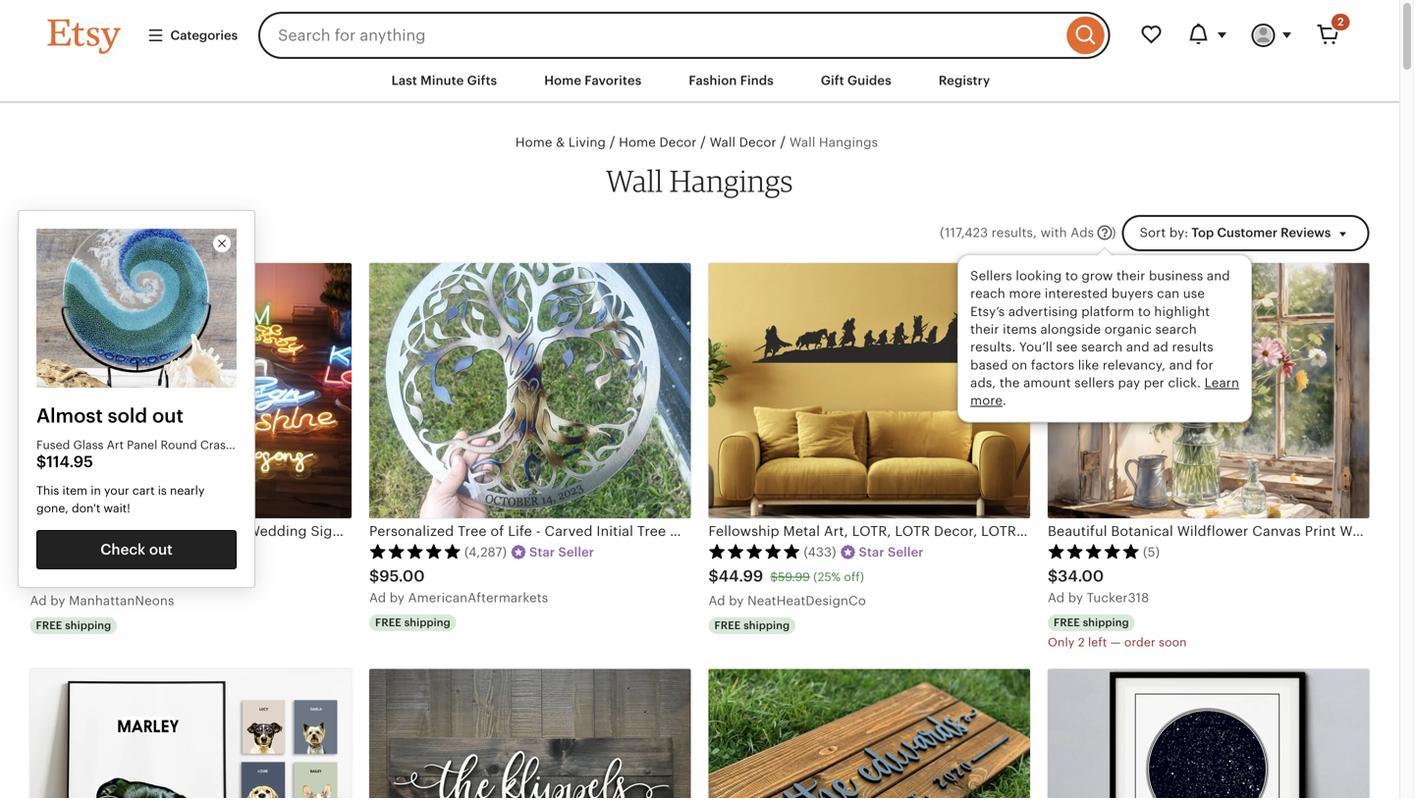 Task type: vqa. For each thing, say whether or not it's contained in the screenshot.
Christmas in the SAMPLE: EMMA'S FIRST CHRISTMAS 2023
no



Task type: locate. For each thing, give the bounding box(es) containing it.
more
[[1009, 286, 1041, 301], [971, 394, 1003, 408]]

the
[[1000, 376, 1020, 390]]

out right sold
[[152, 405, 184, 427]]

$ inside $ 95.00 a d b y americanaftermarkets
[[369, 568, 379, 586]]

search down highlight
[[1156, 322, 1197, 337]]

0 vertical spatial their
[[1117, 269, 1146, 283]]

categories button
[[132, 18, 253, 53]]

free shipping for 95.00
[[375, 617, 451, 629]]

sold
[[108, 405, 147, 427]]

(
[[940, 225, 944, 240]]

search
[[1156, 322, 1197, 337], [1081, 340, 1123, 355]]

$ inside $ 34.00 a d b y tucker318
[[1048, 568, 1058, 586]]

pet portrait custom and personalized. pet dog wall art digital download to print on poster or canvas for gift. image
[[30, 669, 352, 799]]

$
[[30, 568, 40, 586], [369, 568, 379, 586], [709, 568, 719, 586], [1048, 568, 1058, 586], [94, 570, 101, 584], [770, 570, 778, 584]]

.
[[1003, 394, 1007, 408]]

decor
[[659, 135, 697, 150], [739, 135, 777, 150]]

sort by: top customer reviews
[[1140, 225, 1331, 240]]

hangings down wall decor link
[[670, 162, 793, 199]]

2
[[1338, 16, 1344, 28], [1078, 636, 1085, 649]]

5 out of 5 stars image up 40.00
[[30, 544, 122, 559]]

0 horizontal spatial free shipping
[[36, 620, 111, 632]]

ads,
[[971, 376, 996, 390]]

home left favorites
[[544, 73, 581, 88]]

0 horizontal spatial /
[[610, 134, 615, 150]]

nearly
[[170, 484, 205, 498]]

seller
[[558, 545, 594, 560], [888, 545, 924, 560]]

star seller
[[529, 545, 594, 560], [859, 545, 924, 560]]

b down the 95.00
[[390, 591, 398, 606]]

1 horizontal spatial their
[[1117, 269, 1146, 283]]

custom neon sign | neon sign | wedding signs | name neon sign | led neon light sign | wedding bridesmaid gifts | wall decor | home decor image
[[30, 263, 352, 519]]

1 horizontal spatial seller
[[888, 545, 924, 560]]

off) right (50%
[[172, 570, 192, 584]]

0 vertical spatial hangings
[[819, 135, 878, 150]]

fashion finds
[[689, 73, 774, 88]]

home right living
[[619, 135, 656, 150]]

star seller right (4,287)
[[529, 545, 594, 560]]

and up click.
[[1169, 358, 1193, 373]]

more down ads,
[[971, 394, 1003, 408]]

sellers
[[1075, 376, 1115, 390]]

1 vertical spatial 2
[[1078, 636, 1085, 649]]

(433)
[[804, 545, 836, 560]]

left
[[1088, 636, 1107, 649]]

wall up wall hangings at the top
[[710, 135, 736, 150]]

and right "business"
[[1207, 269, 1230, 283]]

americanaftermarkets
[[408, 591, 548, 606]]

gift guides link
[[806, 63, 906, 98]]

almost
[[36, 405, 103, 427]]

advertising
[[1009, 304, 1078, 319]]

relevancy,
[[1103, 358, 1166, 373]]

top
[[1192, 225, 1214, 240]]

off) inside the $ 40.00 $ 80.00 (50% off)
[[172, 570, 192, 584]]

decor down finds
[[739, 135, 777, 150]]

seller right (433)
[[888, 545, 924, 560]]

a
[[369, 591, 378, 606], [1048, 591, 1057, 606], [30, 594, 39, 609], [709, 594, 718, 609]]

b
[[390, 591, 398, 606], [1068, 591, 1077, 606], [50, 594, 59, 609], [729, 594, 737, 609]]

tooltip
[[958, 249, 1252, 423]]

0 vertical spatial 2
[[1338, 16, 1344, 28]]

1 vertical spatial search
[[1081, 340, 1123, 355]]

0 vertical spatial to
[[1065, 269, 1078, 283]]

1 horizontal spatial to
[[1138, 304, 1151, 319]]

hangings inside home & living / home decor / wall decor / wall hangings
[[819, 135, 878, 150]]

free shipping for $
[[36, 620, 111, 632]]

$ 44.99 $ 59.99 (25% off)
[[709, 568, 864, 586]]

0 horizontal spatial wall
[[606, 162, 663, 199]]

/ right wall decor link
[[780, 134, 786, 150]]

out
[[152, 405, 184, 427], [149, 541, 173, 559]]

1 horizontal spatial free shipping
[[375, 617, 451, 629]]

0 horizontal spatial star
[[529, 545, 555, 560]]

to
[[1065, 269, 1078, 283], [1138, 304, 1151, 319]]

free up the only
[[1054, 617, 1080, 629]]

2 5 out of 5 stars image from the left
[[369, 544, 462, 559]]

fashion
[[689, 73, 737, 88]]

seller for americanaftermarkets
[[558, 545, 594, 560]]

wall right wall decor link
[[790, 135, 816, 150]]

2 star seller from the left
[[859, 545, 924, 560]]

d down 44.99
[[717, 594, 725, 609]]

seller for neatheatdesignco
[[888, 545, 924, 560]]

menu bar
[[12, 59, 1387, 103]]

more inside sellers looking to grow their business and reach more interested buyers can use etsy's advertising platform to highlight their items alongside organic search results. you'll see search and ad results based on factors like relevancy, and for ads, the amount sellers pay per click.
[[1009, 286, 1041, 301]]

wall down home decor link
[[606, 162, 663, 199]]

home for home & living / home decor / wall decor / wall hangings
[[515, 135, 552, 150]]

free down the 95.00
[[375, 617, 402, 629]]

1 horizontal spatial wall
[[710, 135, 736, 150]]

star right (4,287)
[[529, 545, 555, 560]]

home
[[544, 73, 581, 88], [515, 135, 552, 150], [619, 135, 656, 150]]

free
[[375, 617, 402, 629], [1054, 617, 1080, 629], [36, 620, 62, 632], [715, 620, 741, 632]]

off) inside '$ 44.99 $ 59.99 (25% off)'
[[844, 570, 864, 584]]

is
[[158, 484, 167, 498]]

0 horizontal spatial more
[[971, 394, 1003, 408]]

free for manhattanneons
[[36, 620, 62, 632]]

shipping up left at bottom right
[[1083, 617, 1129, 629]]

0 vertical spatial and
[[1207, 269, 1230, 283]]

seller right (4,287)
[[558, 545, 594, 560]]

2 seller from the left
[[888, 545, 924, 560]]

free shipping down the 95.00
[[375, 617, 451, 629]]

2 star from the left
[[859, 545, 885, 560]]

1 horizontal spatial star seller
[[859, 545, 924, 560]]

0 horizontal spatial decor
[[659, 135, 697, 150]]

soon
[[1159, 636, 1187, 649]]

last
[[391, 73, 417, 88]]

learn more
[[971, 376, 1240, 408]]

d down 34.00
[[1057, 591, 1065, 606]]

ads
[[1071, 225, 1094, 240]]

1 horizontal spatial star
[[859, 545, 885, 560]]

star seller for americanaftermarkets
[[529, 545, 594, 560]]

1 horizontal spatial 2
[[1338, 16, 1344, 28]]

free shipping down a d b y neatheatdesignco
[[715, 620, 790, 632]]

0 vertical spatial out
[[152, 405, 184, 427]]

1 vertical spatial more
[[971, 394, 1003, 408]]

1 horizontal spatial hangings
[[819, 135, 878, 150]]

to up interested
[[1065, 269, 1078, 283]]

1 star seller from the left
[[529, 545, 594, 560]]

1 off) from the left
[[172, 570, 192, 584]]

3 / from the left
[[780, 134, 786, 150]]

34.00
[[1058, 568, 1104, 586]]

free shipping
[[375, 617, 451, 629], [36, 620, 111, 632], [715, 620, 790, 632]]

hangings
[[819, 135, 878, 150], [670, 162, 793, 199]]

home for home favorites
[[544, 73, 581, 88]]

registry link
[[924, 63, 1005, 98]]

fellowship metal art, lotr, lotr decor, lotr art, the hobbit, wall hangings, home decor, metal art image
[[709, 263, 1030, 519]]

0 horizontal spatial star seller
[[529, 545, 594, 560]]

shipping inside "free shipping only 2 left — order soon"
[[1083, 617, 1129, 629]]

star right (433)
[[859, 545, 885, 560]]

y inside $ 95.00 a d b y americanaftermarkets
[[398, 591, 405, 606]]

search up like
[[1081, 340, 1123, 355]]

personalized tree of life - carved initial tree decor - 11th anniversary gift - steel anniversary - custom wedding gift - family wall decor image
[[369, 263, 691, 519]]

5 out of 5 stars image up 44.99
[[709, 544, 801, 559]]

check out
[[100, 541, 173, 559]]

this item in your cart is nearly gone, don't wait!
[[36, 484, 205, 515]]

0 horizontal spatial seller
[[558, 545, 594, 560]]

factors
[[1031, 358, 1075, 373]]

1 / from the left
[[610, 134, 615, 150]]

shipping down a d b y neatheatdesignco
[[744, 620, 790, 632]]

home left the &
[[515, 135, 552, 150]]

free down 40.00
[[36, 620, 62, 632]]

0 horizontal spatial to
[[1065, 269, 1078, 283]]

to down buyers
[[1138, 304, 1151, 319]]

1 star from the left
[[529, 545, 555, 560]]

tooltip containing sellers looking to grow their business and reach more interested buyers can use etsy's advertising platform to highlight their items alongside organic search results. you'll see search and ad results based on factors like relevancy, and for ads, the amount sellers pay per click.
[[958, 249, 1252, 423]]

y down 34.00
[[1076, 591, 1083, 606]]

shipping
[[404, 617, 451, 629], [1083, 617, 1129, 629], [65, 620, 111, 632], [744, 620, 790, 632]]

None search field
[[258, 12, 1110, 59]]

by:
[[1170, 225, 1189, 240]]

0 horizontal spatial and
[[1126, 340, 1150, 355]]

2 inside categories banner
[[1338, 16, 1344, 28]]

gift guides
[[821, 73, 892, 88]]

1 decor from the left
[[659, 135, 697, 150]]

5 out of 5 stars image
[[30, 544, 122, 559], [369, 544, 462, 559], [709, 544, 801, 559], [1048, 544, 1140, 559]]

2 inside "free shipping only 2 left — order soon"
[[1078, 636, 1085, 649]]

1 horizontal spatial search
[[1156, 322, 1197, 337]]

click.
[[1168, 376, 1201, 390]]

highlight
[[1154, 304, 1210, 319]]

0 horizontal spatial 2
[[1078, 636, 1085, 649]]

$ for 40.00
[[30, 568, 40, 586]]

/ up wall hangings at the top
[[700, 134, 706, 150]]

2 off) from the left
[[844, 570, 864, 584]]

out up (50%
[[149, 541, 173, 559]]

shipping for americanaftermarkets
[[404, 617, 451, 629]]

1 seller from the left
[[558, 545, 594, 560]]

1 horizontal spatial /
[[700, 134, 706, 150]]

beautiful botanical wildflower canvas print wall art wildflower arrangement for farmhouse floral decor or the perfect housewarming gift image
[[1048, 263, 1370, 519]]

$114.95
[[36, 453, 93, 471]]

free down 44.99
[[715, 620, 741, 632]]

star seller right (433)
[[859, 545, 924, 560]]

1 horizontal spatial and
[[1169, 358, 1193, 373]]

more down looking
[[1009, 286, 1041, 301]]

5 out of 5 stars image for 95.00
[[369, 544, 462, 559]]

free shipping down a d b y manhattanneons
[[36, 620, 111, 632]]

0 vertical spatial more
[[1009, 286, 1041, 301]]

5 out of 5 stars image for 34.00
[[1048, 544, 1140, 559]]

1 horizontal spatial more
[[1009, 286, 1041, 301]]

see
[[1056, 340, 1078, 355]]

0 horizontal spatial their
[[971, 322, 999, 337]]

5 out of 5 stars image up the 95.00
[[369, 544, 462, 559]]

wall
[[710, 135, 736, 150], [790, 135, 816, 150], [606, 162, 663, 199]]

2 horizontal spatial free shipping
[[715, 620, 790, 632]]

/ right living
[[610, 134, 615, 150]]

hangings down gift guides link
[[819, 135, 878, 150]]

off)
[[172, 570, 192, 584], [844, 570, 864, 584]]

order
[[1125, 636, 1156, 649]]

and up relevancy,
[[1126, 340, 1150, 355]]

d down the 95.00
[[378, 591, 386, 606]]

2 horizontal spatial /
[[780, 134, 786, 150]]

shipping down a d b y manhattanneons
[[65, 620, 111, 632]]

2 / from the left
[[700, 134, 706, 150]]

(50%
[[139, 570, 168, 584]]

Search for anything text field
[[258, 12, 1062, 59]]

use
[[1183, 286, 1205, 301]]

1 vertical spatial their
[[971, 322, 999, 337]]

etsy's
[[971, 304, 1005, 319]]

1 vertical spatial and
[[1126, 340, 1150, 355]]

looking
[[1016, 269, 1062, 283]]

shipping for neatheatdesignco
[[744, 620, 790, 632]]

1 5 out of 5 stars image from the left
[[30, 544, 122, 559]]

off) right (25%
[[844, 570, 864, 584]]

80.00
[[101, 570, 136, 584]]

59.99
[[778, 570, 810, 584]]

1 vertical spatial hangings
[[670, 162, 793, 199]]

all filters button
[[30, 215, 137, 251]]

0 horizontal spatial off)
[[172, 570, 192, 584]]

shipping down $ 95.00 a d b y americanaftermarkets
[[404, 617, 451, 629]]

their up buyers
[[1117, 269, 1146, 283]]

none search field inside categories banner
[[258, 12, 1110, 59]]

their down etsy's
[[971, 322, 999, 337]]

star for (433)
[[859, 545, 885, 560]]

1 horizontal spatial decor
[[739, 135, 777, 150]]

last minute gifts link
[[377, 63, 512, 98]]

y down 44.99
[[737, 594, 744, 609]]

b down 34.00
[[1068, 591, 1077, 606]]

sort
[[1140, 225, 1166, 240]]

decor up wall hangings at the top
[[659, 135, 697, 150]]

5 out of 5 stars image up 34.00
[[1048, 544, 1140, 559]]

categories banner
[[12, 0, 1387, 59]]

4 5 out of 5 stars image from the left
[[1048, 544, 1140, 559]]

y down the 95.00
[[398, 591, 405, 606]]

1 horizontal spatial off)
[[844, 570, 864, 584]]



Task type: describe. For each thing, give the bounding box(es) containing it.
2 link
[[1305, 12, 1352, 59]]

free for americanaftermarkets
[[375, 617, 402, 629]]

you'll
[[1019, 340, 1053, 355]]

pay
[[1118, 376, 1140, 390]]

this
[[36, 484, 59, 498]]

$ for 95.00
[[369, 568, 379, 586]]

your
[[104, 484, 129, 498]]

amount
[[1024, 376, 1071, 390]]

1 vertical spatial to
[[1138, 304, 1151, 319]]

wall hangings
[[606, 162, 793, 199]]

with
[[1041, 225, 1067, 240]]

per
[[1144, 376, 1165, 390]]

can
[[1157, 286, 1180, 301]]

y down 40.00
[[58, 594, 65, 609]]

reach
[[971, 286, 1006, 301]]

off) for 40.00
[[172, 570, 192, 584]]

2 decor from the left
[[739, 135, 777, 150]]

$ for 34.00
[[1048, 568, 1058, 586]]

a d b y manhattanneons
[[30, 594, 174, 609]]

cart
[[132, 484, 155, 498]]

for
[[1196, 358, 1214, 373]]

based
[[971, 358, 1008, 373]]

minute
[[421, 73, 464, 88]]

almost sold out
[[36, 405, 184, 427]]

menu bar containing last minute gifts
[[12, 59, 1387, 103]]

117,423
[[945, 225, 988, 240]]

interested
[[1045, 286, 1108, 301]]

custom star map print, night we met anniversary gift, night sky print, star map poster, wedding gift, constellation print, personalised gift image
[[1048, 669, 1370, 799]]

0 horizontal spatial hangings
[[670, 162, 793, 199]]

b inside $ 34.00 a d b y tucker318
[[1068, 591, 1077, 606]]

gifts
[[467, 73, 497, 88]]

a d b y neatheatdesignco
[[709, 594, 866, 609]]

95.00
[[379, 568, 425, 586]]

results.
[[971, 340, 1016, 355]]

b inside $ 95.00 a d b y americanaftermarkets
[[390, 591, 398, 606]]

check
[[100, 541, 146, 559]]

like
[[1078, 358, 1099, 373]]

alongside
[[1041, 322, 1101, 337]]

2 horizontal spatial and
[[1207, 269, 1230, 283]]

ad
[[1153, 340, 1169, 355]]

$ inside the $ 40.00 $ 80.00 (50% off)
[[94, 570, 101, 584]]

a inside $ 95.00 a d b y americanaftermarkets
[[369, 591, 378, 606]]

0 horizontal spatial search
[[1081, 340, 1123, 355]]

(5)
[[1143, 545, 1160, 560]]

$ for 44.99
[[709, 568, 719, 586]]

home & living link
[[515, 134, 606, 150]]

tucker318
[[1087, 591, 1149, 606]]

sellers
[[971, 269, 1012, 283]]

shipping for manhattanneons
[[65, 620, 111, 632]]

a inside $ 34.00 a d b y tucker318
[[1048, 591, 1057, 606]]

grow
[[1082, 269, 1113, 283]]

learn more link
[[971, 376, 1240, 408]]

off) for 44.99
[[844, 570, 864, 584]]

0 vertical spatial search
[[1156, 322, 1197, 337]]

sellers looking to grow their business and reach more interested buyers can use etsy's advertising platform to highlight their items alongside organic search results. you'll see search and ad results based on factors like relevancy, and for ads, the amount sellers pay per click.
[[971, 269, 1230, 390]]

$ 34.00 a d b y tucker318
[[1048, 568, 1149, 606]]

y inside $ 34.00 a d b y tucker318
[[1076, 591, 1083, 606]]

free for neatheatdesignco
[[715, 620, 741, 632]]

all
[[65, 226, 81, 240]]

manhattanneons
[[69, 594, 174, 609]]

don't
[[72, 502, 100, 515]]

in
[[91, 484, 101, 498]]

home decor link
[[619, 134, 697, 150]]

b down 44.99
[[729, 594, 737, 609]]

finds
[[740, 73, 774, 88]]

star for (4,287)
[[529, 545, 555, 560]]

$ 40.00 $ 80.00 (50% off)
[[30, 568, 192, 586]]

home & living / home decor / wall decor / wall hangings
[[515, 134, 878, 150]]

filters
[[84, 226, 122, 240]]

home favorites
[[544, 73, 642, 88]]

last minute gifts
[[391, 73, 497, 88]]

more inside learn more
[[971, 394, 1003, 408]]

reviews
[[1281, 225, 1331, 240]]

neatheatdesignco
[[748, 594, 866, 609]]

)
[[1112, 225, 1116, 240]]

gone,
[[36, 502, 69, 515]]

star seller for neatheatdesignco
[[859, 545, 924, 560]]

(4,287)
[[465, 545, 507, 560]]

customer
[[1217, 225, 1278, 240]]

$ inside '$ 44.99 $ 59.99 (25% off)'
[[770, 570, 778, 584]]

living
[[569, 135, 606, 150]]

wait!
[[104, 502, 130, 515]]

40.00
[[40, 568, 87, 586]]

buyers
[[1112, 286, 1154, 301]]

free inside "free shipping only 2 left — order soon"
[[1054, 617, 1080, 629]]

2 horizontal spatial wall
[[790, 135, 816, 150]]

pallet sign / last name sign / custom wood sign / established sign /  personalized wedding gift / wedding sign / 3d sign / family name sign image
[[369, 669, 691, 799]]

platform
[[1082, 304, 1135, 319]]

1 vertical spatial out
[[149, 541, 173, 559]]

$ 95.00 a d b y americanaftermarkets
[[369, 568, 548, 606]]

( 117,423 results,
[[940, 225, 1037, 240]]

44.99
[[719, 568, 763, 586]]

&
[[556, 135, 565, 150]]

d inside $ 95.00 a d b y americanaftermarkets
[[378, 591, 386, 606]]

custom wood sign | personalized family name sign | last name pallet sign | wedding gift | home wall decor | anniversary gift image
[[709, 669, 1030, 799]]

(25%
[[814, 570, 841, 584]]

fashion finds link
[[674, 63, 789, 98]]

organic
[[1105, 322, 1152, 337]]

5 out of 5 stars image for $
[[30, 544, 122, 559]]

favorites
[[585, 73, 642, 88]]

—
[[1111, 636, 1121, 649]]

results,
[[992, 225, 1037, 240]]

d inside $ 34.00 a d b y tucker318
[[1057, 591, 1065, 606]]

with ads
[[1041, 225, 1094, 240]]

on
[[1012, 358, 1028, 373]]

b down 40.00
[[50, 594, 59, 609]]

only
[[1048, 636, 1075, 649]]

2 vertical spatial and
[[1169, 358, 1193, 373]]

gift
[[821, 73, 844, 88]]

d down 40.00
[[39, 594, 47, 609]]

home favorites link
[[530, 63, 656, 98]]

results
[[1172, 340, 1214, 355]]

3 5 out of 5 stars image from the left
[[709, 544, 801, 559]]



